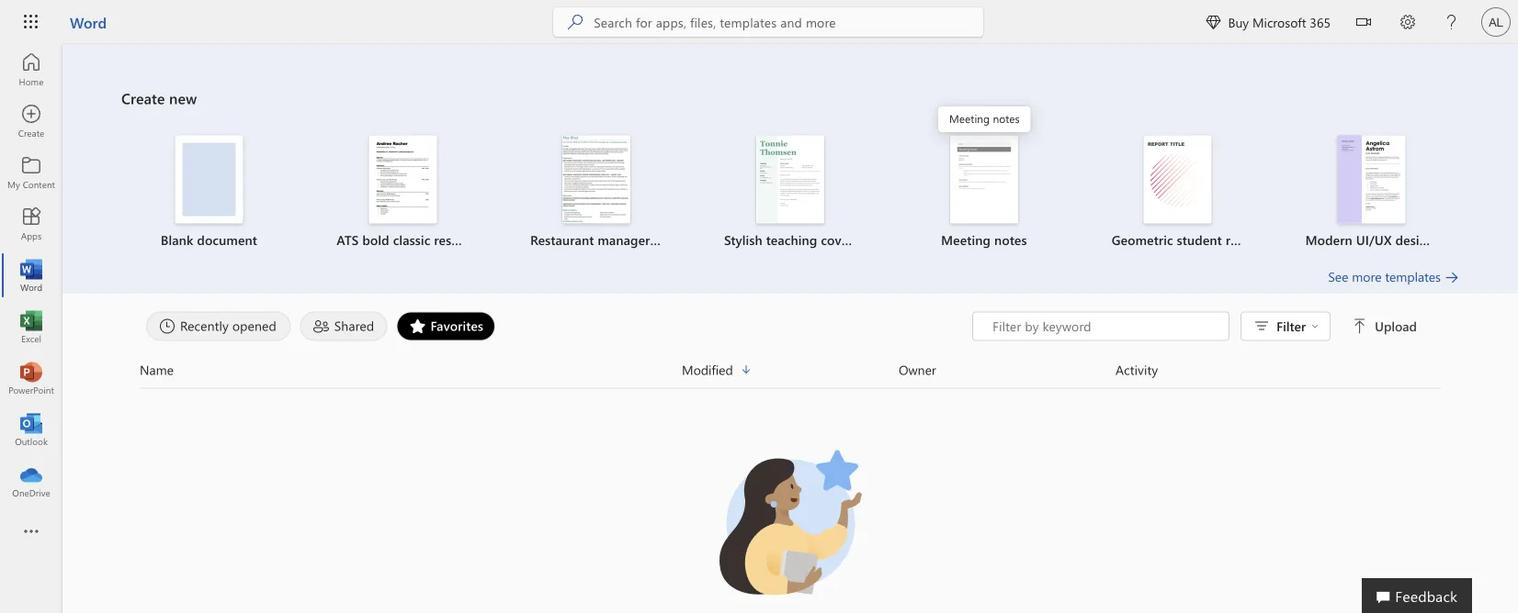 Task type: locate. For each thing, give the bounding box(es) containing it.
resume
[[434, 232, 477, 249], [654, 232, 697, 249]]

meeting notes image
[[950, 136, 1018, 224]]

meeting notes down meeting notes image
[[941, 232, 1027, 249]]

owner button
[[899, 360, 1116, 381]]

letter right "teaching"
[[857, 232, 889, 249]]

stylish teaching cover letter element
[[704, 136, 889, 259]]

shared
[[334, 317, 374, 334]]

ats bold classic resume
[[337, 232, 477, 249]]

cover right designer
[[1450, 232, 1483, 249]]

empty state icon image
[[708, 441, 873, 606]]

name button
[[140, 360, 682, 381]]

1 horizontal spatial cover
[[1450, 232, 1483, 249]]

1 horizontal spatial letter
[[1486, 232, 1518, 249]]

 buy microsoft 365
[[1206, 13, 1331, 30]]

0 vertical spatial meeting notes
[[949, 111, 1020, 126]]

recently
[[180, 317, 229, 334]]

list containing blank document
[[121, 119, 1518, 268]]

365
[[1310, 13, 1331, 30]]

notes
[[993, 111, 1020, 126], [994, 232, 1027, 249]]

resume right classic at left top
[[434, 232, 477, 249]]

manager
[[598, 232, 650, 249]]

Search box. Suggestions appear as you type. search field
[[594, 7, 983, 37]]

row
[[140, 360, 1441, 389]]

student
[[1177, 232, 1222, 249]]

home image
[[22, 61, 40, 79]]

report
[[1226, 232, 1263, 249]]

tab list inside create new main content
[[142, 312, 972, 341]]

activity, column 4 of 4 column header
[[1116, 360, 1441, 381]]

designer
[[1395, 232, 1447, 249]]

restaurant manager resume element
[[511, 136, 697, 259]]

word image
[[22, 266, 40, 285]]

1 vertical spatial meeting notes
[[941, 232, 1027, 249]]

filter
[[1276, 318, 1306, 335]]

tab list
[[142, 312, 972, 341]]

shared tab
[[296, 312, 392, 341]]

status
[[972, 312, 1421, 341]]

1 horizontal spatial resume
[[654, 232, 697, 249]]

geometric student report
[[1112, 232, 1263, 249]]

1 letter from the left
[[857, 232, 889, 249]]

create image
[[22, 112, 40, 130]]

modern ui/ux designer cover letter element
[[1286, 136, 1518, 259]]

1 vertical spatial notes
[[994, 232, 1027, 249]]

restaurant
[[530, 232, 594, 249]]

row inside create new main content
[[140, 360, 1441, 389]]

meeting
[[949, 111, 990, 126], [941, 232, 991, 249]]

meeting up meeting notes image
[[949, 111, 990, 126]]

cover right "teaching"
[[821, 232, 853, 249]]

notes up meeting notes image
[[993, 111, 1020, 126]]


[[1206, 15, 1221, 29]]

modified
[[682, 362, 733, 379]]

0 horizontal spatial resume
[[434, 232, 477, 249]]

resume right manager
[[654, 232, 697, 249]]

create new main content
[[62, 44, 1518, 614]]

feedback
[[1395, 586, 1457, 606]]

create
[[121, 88, 165, 108]]

ats bold classic resume image
[[369, 136, 437, 224]]

meeting notes
[[949, 111, 1020, 126], [941, 232, 1027, 249]]

0 horizontal spatial letter
[[857, 232, 889, 249]]

letter right designer
[[1486, 232, 1518, 249]]

1 vertical spatial meeting
[[941, 232, 991, 249]]

meeting down meeting notes image
[[941, 232, 991, 249]]

see
[[1328, 268, 1348, 285]]

stylish
[[724, 232, 762, 249]]

0 horizontal spatial cover
[[821, 232, 853, 249]]

notes down meeting notes image
[[994, 232, 1027, 249]]

favorites tab
[[392, 312, 500, 341]]

list inside create new main content
[[121, 119, 1518, 268]]

blank document
[[161, 232, 257, 249]]

 button
[[1342, 0, 1386, 47]]

0 vertical spatial meeting
[[949, 111, 990, 126]]

meeting notes up meeting notes image
[[949, 111, 1020, 126]]

blank document element
[[123, 136, 295, 259]]

ui/ux
[[1356, 232, 1392, 249]]

stylish teaching cover letter image
[[756, 136, 824, 224]]

navigation
[[0, 44, 62, 507]]

owner
[[899, 362, 936, 379]]

new
[[169, 88, 197, 108]]

notes inside list
[[994, 232, 1027, 249]]

tab list containing recently opened
[[142, 312, 972, 341]]

filter 
[[1276, 318, 1319, 335]]

row containing name
[[140, 360, 1441, 389]]

restaurant manager resume
[[530, 232, 697, 249]]

activity
[[1116, 362, 1158, 379]]

None search field
[[553, 7, 983, 37]]

0 vertical spatial notes
[[993, 111, 1020, 126]]

meeting notes inside "tooltip"
[[949, 111, 1020, 126]]

microsoft
[[1252, 13, 1306, 30]]

letter
[[857, 232, 889, 249], [1486, 232, 1518, 249]]

geometric student report element
[[1092, 136, 1264, 259]]

status containing filter
[[972, 312, 1421, 341]]

cover
[[821, 232, 853, 249], [1450, 232, 1483, 249]]

favorites element
[[396, 312, 495, 341]]

list
[[121, 119, 1518, 268]]

meeting notes inside create new main content
[[941, 232, 1027, 249]]

onedrive image
[[22, 472, 40, 491]]

modern
[[1305, 232, 1352, 249]]



Task type: describe. For each thing, give the bounding box(es) containing it.
my content image
[[22, 164, 40, 182]]


[[1356, 15, 1371, 29]]

document
[[197, 232, 257, 249]]


[[1311, 323, 1319, 330]]

see more templates
[[1328, 268, 1441, 285]]

buy
[[1228, 13, 1249, 30]]

meeting inside list
[[941, 232, 991, 249]]

opened
[[232, 317, 276, 334]]

more
[[1352, 268, 1382, 285]]

shared element
[[300, 312, 387, 341]]

meeting notes tooltip
[[938, 107, 1031, 132]]

recently opened element
[[146, 312, 291, 341]]

see more templates button
[[1328, 268, 1459, 286]]

al
[[1489, 15, 1503, 29]]

recently opened
[[180, 317, 276, 334]]

bold
[[362, 232, 389, 249]]

modified button
[[682, 360, 899, 381]]

word
[[70, 12, 107, 32]]

1 cover from the left
[[821, 232, 853, 249]]

favorites
[[430, 317, 483, 334]]

excel image
[[22, 318, 40, 336]]

stylish teaching cover letter
[[724, 232, 889, 249]]

al button
[[1474, 0, 1518, 44]]

status inside create new main content
[[972, 312, 1421, 341]]

name
[[140, 362, 174, 379]]

Filter by keyword text field
[[991, 317, 1219, 336]]

none search field inside word banner
[[553, 7, 983, 37]]

notes inside "tooltip"
[[993, 111, 1020, 126]]

apps image
[[22, 215, 40, 233]]

recently opened tab
[[142, 312, 296, 341]]

powerpoint image
[[22, 369, 40, 388]]

2 resume from the left
[[654, 232, 697, 249]]

2 cover from the left
[[1450, 232, 1483, 249]]

ats
[[337, 232, 359, 249]]

meeting notes element
[[898, 136, 1070, 259]]

blank
[[161, 232, 193, 249]]

meeting inside "tooltip"
[[949, 111, 990, 126]]

templates
[[1385, 268, 1441, 285]]

1 resume from the left
[[434, 232, 477, 249]]

word banner
[[0, 0, 1518, 47]]

teaching
[[766, 232, 817, 249]]

create new
[[121, 88, 197, 108]]

classic
[[393, 232, 430, 249]]

upload
[[1375, 318, 1417, 335]]

restaurant manager resume image
[[562, 136, 630, 224]]

outlook image
[[22, 421, 40, 439]]


[[1353, 319, 1367, 334]]

view more apps image
[[22, 524, 40, 542]]

2 letter from the left
[[1486, 232, 1518, 249]]

 upload
[[1353, 318, 1417, 335]]

modern ui/ux designer cover letter
[[1305, 232, 1518, 249]]

modern ui/ux designer cover letter image
[[1338, 136, 1406, 224]]

ats bold classic resume element
[[317, 136, 489, 259]]

geometric student report image
[[1144, 136, 1212, 224]]

feedback button
[[1362, 579, 1472, 614]]

geometric
[[1112, 232, 1173, 249]]



Task type: vqa. For each thing, say whether or not it's contained in the screenshot.
notes
yes



